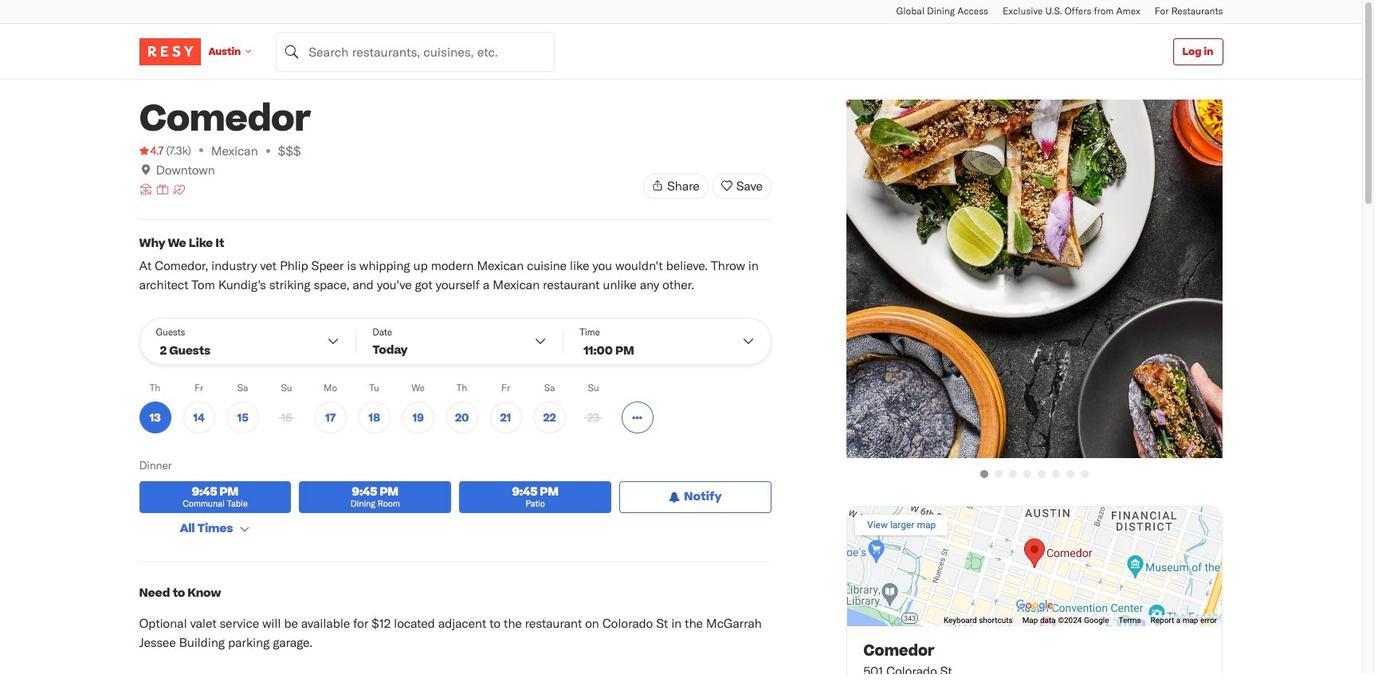 Task type: locate. For each thing, give the bounding box(es) containing it.
4.7 out of 5 stars image
[[139, 143, 164, 159]]

None field
[[276, 31, 555, 71]]

Search restaurants, cuisines, etc. text field
[[276, 31, 555, 71]]



Task type: vqa. For each thing, say whether or not it's contained in the screenshot.
Search restaurants, cuisines, etc. text field
yes



